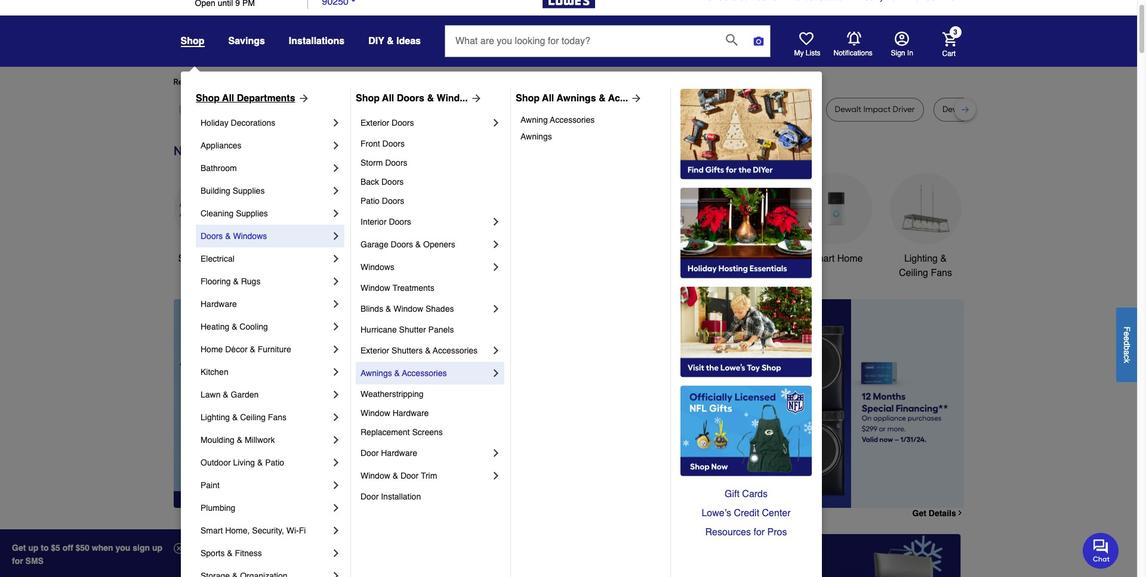 Task type: describe. For each thing, give the bounding box(es) containing it.
visit the lowe's toy shop. image
[[681, 287, 812, 378]]

ceiling inside lighting & ceiling fans
[[899, 268, 928, 279]]

door for door hardware
[[361, 449, 379, 459]]

door hardware link
[[361, 442, 490, 465]]

drill for dewalt drill
[[714, 104, 728, 115]]

all for doors
[[382, 93, 394, 104]]

smart home, security, wi-fi
[[201, 527, 306, 536]]

6 bit from the left
[[987, 104, 997, 115]]

2 vertical spatial accessories
[[402, 369, 447, 379]]

electrical
[[201, 254, 235, 264]]

front
[[361, 139, 380, 149]]

rugs
[[241, 277, 261, 287]]

doors for front
[[382, 139, 405, 149]]

chevron right image for window & door trim
[[490, 471, 502, 482]]

chat invite button image
[[1083, 533, 1120, 569]]

chevron right image for kitchen
[[330, 367, 342, 379]]

0 vertical spatial accessories
[[550, 115, 595, 125]]

chevron right image for blinds & window shades
[[490, 303, 502, 315]]

fans inside lighting & ceiling fans
[[931, 268, 952, 279]]

up to 30 percent off select major appliances. plus, save up to an extra $750 on major appliances. image
[[385, 300, 964, 509]]

lowe's home improvement lists image
[[799, 32, 814, 46]]

for up departments
[[270, 77, 280, 87]]

chevron right image for appliances
[[330, 140, 342, 152]]

chevron right image for electrical
[[330, 253, 342, 265]]

garden
[[231, 391, 259, 400]]

decorations for holiday
[[231, 118, 275, 128]]

0 horizontal spatial lighting
[[201, 413, 230, 423]]

officially licensed n f l gifts. shop now. image
[[681, 386, 812, 477]]

heating & cooling
[[201, 322, 268, 332]]

hurricane shutter panels
[[361, 325, 454, 335]]

1 horizontal spatial bathroom link
[[711, 173, 782, 266]]

you for recommended searches for you
[[282, 77, 296, 87]]

& inside "link"
[[386, 305, 391, 314]]

security,
[[252, 527, 284, 536]]

get up to $5 off $50 when you sign up for sms
[[12, 544, 162, 567]]

christmas decorations
[[452, 254, 503, 279]]

1 horizontal spatial patio
[[361, 196, 380, 206]]

lawn
[[201, 391, 221, 400]]

lowe's home improvement notification center image
[[847, 32, 861, 46]]

sms
[[25, 557, 44, 567]]

garage doors & openers link
[[361, 233, 490, 256]]

home,
[[225, 527, 250, 536]]

0 vertical spatial lighting & ceiling fans link
[[890, 173, 962, 281]]

search image
[[726, 34, 738, 46]]

door for door installation
[[361, 493, 379, 502]]

doors up dewalt bit set
[[397, 93, 425, 104]]

storm doors
[[361, 158, 408, 168]]

scroll to item #4 image
[[702, 487, 731, 492]]

openers
[[423, 240, 455, 250]]

sports & fitness
[[201, 549, 262, 559]]

arrow left image
[[396, 404, 408, 416]]

get details link
[[913, 509, 964, 519]]

2 bit from the left
[[424, 104, 434, 115]]

shop for shop all doors & wind...
[[356, 93, 380, 104]]

cooling
[[240, 322, 268, 332]]

exterior shutters & accessories link
[[361, 340, 490, 362]]

outdoor tools & equipment link
[[621, 173, 693, 281]]

all for deals
[[203, 254, 213, 264]]

0 horizontal spatial fans
[[268, 413, 287, 423]]

$50
[[76, 544, 90, 554]]

sign
[[891, 49, 906, 57]]

moulding & millwork link
[[201, 429, 330, 452]]

chevron right image for holiday decorations
[[330, 117, 342, 129]]

outdoor for outdoor tools & equipment
[[623, 254, 657, 264]]

shop these last-minute gifts. $99 or less. quantities are limited and won't last. image
[[173, 300, 366, 509]]

recommended searches for you heading
[[173, 76, 964, 88]]

bit set
[[634, 104, 658, 115]]

1 vertical spatial ceiling
[[240, 413, 266, 423]]

for right suggestions
[[376, 77, 386, 87]]

get details
[[913, 509, 956, 519]]

chevron right image for awnings & accessories
[[490, 368, 502, 380]]

chevron right image for doors & windows
[[330, 230, 342, 242]]

1 horizontal spatial bathroom
[[726, 254, 767, 264]]

hardware for door hardware
[[381, 449, 417, 459]]

home décor & furniture link
[[201, 339, 330, 361]]

kitchen
[[201, 368, 229, 377]]

lawn & garden link
[[201, 384, 330, 407]]

shades
[[426, 305, 454, 314]]

2 set from the left
[[595, 104, 607, 115]]

pros
[[768, 528, 787, 539]]

panels
[[428, 325, 454, 335]]

drill for dewalt drill bit
[[343, 104, 357, 115]]

awning
[[521, 115, 548, 125]]

awnings & accessories
[[361, 369, 447, 379]]

smart for smart home
[[809, 254, 835, 264]]

doors & windows link
[[201, 225, 330, 248]]

scroll to item #2 image
[[645, 487, 674, 492]]

building supplies
[[201, 186, 265, 196]]

window & door trim
[[361, 472, 440, 481]]

awnings & accessories link
[[361, 362, 490, 385]]

replacement screens link
[[361, 423, 502, 442]]

shutter
[[399, 325, 426, 335]]

window treatments link
[[361, 279, 502, 298]]

chevron right image for door hardware
[[490, 448, 502, 460]]

0 horizontal spatial lighting & ceiling fans link
[[201, 407, 330, 429]]

doors for interior
[[389, 217, 411, 227]]

0 horizontal spatial patio
[[265, 459, 284, 468]]

front doors
[[361, 139, 405, 149]]

chevron right image for windows
[[490, 262, 502, 273]]

shop for shop
[[181, 36, 205, 47]]

3 set from the left
[[646, 104, 658, 115]]

d
[[1123, 341, 1132, 346]]

chevron down image
[[349, 0, 358, 5]]

dewalt for dewalt drill bit
[[314, 104, 341, 115]]

window for hardware
[[361, 409, 390, 419]]

heating
[[201, 322, 229, 332]]

for inside get up to $5 off $50 when you sign up for sms
[[12, 557, 23, 567]]

shop all departments link
[[196, 91, 310, 106]]

1 e from the top
[[1123, 332, 1132, 337]]

shop all deals link
[[173, 173, 245, 266]]

holiday
[[201, 118, 229, 128]]

& inside lighting & ceiling fans
[[941, 254, 947, 264]]

details
[[929, 509, 956, 519]]

window for &
[[361, 472, 390, 481]]

more
[[306, 77, 325, 87]]

dewalt drill bit set
[[943, 104, 1011, 115]]

awning accessories link
[[521, 112, 662, 128]]

window for treatments
[[361, 284, 390, 293]]

lowe's home improvement account image
[[895, 32, 909, 46]]

3 driver from the left
[[893, 104, 915, 115]]

savings button
[[228, 30, 265, 52]]

tool
[[271, 104, 286, 115]]

door installation link
[[361, 488, 502, 507]]

equipment
[[634, 268, 680, 279]]

5 bit from the left
[[634, 104, 644, 115]]

blinds & window shades link
[[361, 298, 490, 321]]

trim
[[421, 472, 437, 481]]

lowe's home improvement logo image
[[542, 0, 595, 22]]

interior doors
[[361, 217, 411, 227]]

in
[[907, 49, 913, 57]]

cart
[[943, 49, 956, 58]]

chevron right image for garage doors & openers
[[490, 239, 502, 251]]

suggestions
[[327, 77, 374, 87]]

tools link
[[353, 173, 424, 266]]

blinds
[[361, 305, 383, 314]]

dewalt for dewalt tool
[[242, 104, 269, 115]]

dewalt for dewalt
[[188, 104, 215, 115]]

paint
[[201, 481, 220, 491]]

dewalt for dewalt drill bit set
[[943, 104, 969, 115]]

smart home
[[809, 254, 863, 264]]

for left pros
[[754, 528, 765, 539]]

interior
[[361, 217, 387, 227]]

0 vertical spatial hardware
[[201, 300, 237, 309]]

chevron right image for lighting & ceiling fans
[[330, 412, 342, 424]]

sign
[[133, 544, 150, 554]]

home inside smart home link
[[838, 254, 863, 264]]

doors for back
[[382, 177, 404, 187]]

chevron right image for home décor & furniture
[[330, 344, 342, 356]]

smart for smart home, security, wi-fi
[[201, 527, 223, 536]]

shop for shop all deals
[[178, 254, 201, 264]]

back
[[361, 177, 379, 187]]

doors & windows
[[201, 232, 267, 241]]

fitness
[[235, 549, 262, 559]]

Search Query text field
[[445, 26, 717, 57]]

weatherstripping
[[361, 390, 424, 399]]



Task type: vqa. For each thing, say whether or not it's contained in the screenshot.
'FLOORING & RUGS'
yes



Task type: locate. For each thing, give the bounding box(es) containing it.
get up to 2 free select tools or batteries when you buy 1 with select purchases. image
[[176, 535, 425, 578]]

&
[[387, 36, 394, 47], [427, 93, 434, 104], [599, 93, 606, 104], [225, 232, 231, 241], [415, 240, 421, 250], [685, 254, 691, 264], [941, 254, 947, 264], [233, 277, 239, 287], [386, 305, 391, 314], [232, 322, 237, 332], [250, 345, 255, 355], [425, 346, 431, 356], [394, 369, 400, 379], [223, 391, 229, 400], [232, 413, 238, 423], [237, 436, 242, 445], [257, 459, 263, 468], [393, 472, 398, 481], [227, 549, 233, 559]]

get for get details
[[913, 509, 927, 519]]

all for departments
[[222, 93, 234, 104]]

dewalt down cart
[[943, 104, 969, 115]]

home inside the home décor & furniture link
[[201, 345, 223, 355]]

furniture
[[258, 345, 291, 355]]

appliances
[[201, 141, 242, 150]]

notifications
[[834, 49, 873, 57]]

dewalt down notifications
[[835, 104, 862, 115]]

doors up storm doors at the left top of page
[[382, 139, 405, 149]]

garage doors & openers
[[361, 240, 455, 250]]

doors up 'garage doors & openers'
[[389, 217, 411, 227]]

1 vertical spatial decorations
[[452, 268, 503, 279]]

door left trim
[[401, 472, 419, 481]]

windows down cleaning supplies link
[[233, 232, 267, 241]]

dewalt up holiday
[[188, 104, 215, 115]]

3 drill from the left
[[714, 104, 728, 115]]

chevron right image for exterior doors
[[490, 117, 502, 129]]

drill
[[343, 104, 357, 115], [567, 104, 581, 115], [714, 104, 728, 115], [971, 104, 985, 115]]

for left sms
[[12, 557, 23, 567]]

departments
[[237, 93, 295, 104]]

driver up awning
[[505, 104, 528, 115]]

chevron right image for sports & fitness
[[330, 548, 342, 560]]

shop down recommended
[[196, 93, 220, 104]]

you for more suggestions for you
[[388, 77, 402, 87]]

up right sign
[[152, 544, 162, 554]]

my
[[794, 49, 804, 57]]

dewalt down shop all doors & wind... at the left top of page
[[396, 104, 422, 115]]

plumbing
[[201, 504, 235, 514]]

exterior inside exterior doors link
[[361, 118, 389, 128]]

1 horizontal spatial awnings
[[521, 132, 552, 142]]

window up the hurricane shutter panels
[[394, 305, 423, 314]]

awnings up weatherstripping
[[361, 369, 392, 379]]

all up exterior doors
[[382, 93, 394, 104]]

0 vertical spatial awnings
[[557, 93, 596, 104]]

exterior for exterior doors
[[361, 118, 389, 128]]

1 horizontal spatial tools
[[660, 254, 682, 264]]

get for get up to $5 off $50 when you sign up for sms
[[12, 544, 26, 554]]

1 vertical spatial smart
[[201, 527, 223, 536]]

2 exterior from the top
[[361, 346, 389, 356]]

hurricane shutter panels link
[[361, 321, 502, 340]]

window up door installation
[[361, 472, 390, 481]]

2 horizontal spatial impact
[[864, 104, 891, 115]]

plumbing link
[[201, 497, 330, 520]]

1 horizontal spatial lighting
[[905, 254, 938, 264]]

decorations down dewalt tool
[[231, 118, 275, 128]]

None search field
[[445, 25, 771, 68]]

arrow right image inside shop all departments link
[[295, 93, 310, 104]]

patio down the back
[[361, 196, 380, 206]]

chevron right image inside "get details" link
[[956, 510, 964, 518]]

outdoor for outdoor living & patio
[[201, 459, 231, 468]]

1 vertical spatial exterior
[[361, 346, 389, 356]]

exterior up front
[[361, 118, 389, 128]]

shop all awnings & ac... link
[[516, 91, 643, 106]]

shop left electrical
[[178, 254, 201, 264]]

lawn & garden
[[201, 391, 259, 400]]

arrow right image for shop all departments
[[295, 93, 310, 104]]

k
[[1123, 359, 1132, 364]]

doors right garage
[[391, 240, 413, 250]]

0 horizontal spatial awnings
[[361, 369, 392, 379]]

0 horizontal spatial up
[[28, 544, 38, 554]]

fi
[[299, 527, 306, 536]]

2 tools from the left
[[660, 254, 682, 264]]

awnings for awnings
[[521, 132, 552, 142]]

all for awnings
[[542, 93, 554, 104]]

1 horizontal spatial impact
[[756, 104, 783, 115]]

1 vertical spatial lighting & ceiling fans
[[201, 413, 287, 423]]

0 horizontal spatial windows
[[233, 232, 267, 241]]

tools up equipment
[[660, 254, 682, 264]]

4 drill from the left
[[971, 104, 985, 115]]

2 dewalt from the left
[[242, 104, 269, 115]]

patio up paint link
[[265, 459, 284, 468]]

0 vertical spatial smart
[[809, 254, 835, 264]]

up to 30 percent off select grills and accessories. image
[[712, 535, 962, 578]]

get inside get up to $5 off $50 when you sign up for sms
[[12, 544, 26, 554]]

1 vertical spatial door
[[401, 472, 419, 481]]

hardware down flooring
[[201, 300, 237, 309]]

1 vertical spatial bathroom
[[726, 254, 767, 264]]

2 vertical spatial door
[[361, 493, 379, 502]]

you inside more suggestions for you link
[[388, 77, 402, 87]]

building supplies link
[[201, 180, 330, 202]]

1 impact from the left
[[476, 104, 503, 115]]

0 vertical spatial ceiling
[[899, 268, 928, 279]]

chevron right image for heating & cooling
[[330, 321, 342, 333]]

1 horizontal spatial home
[[838, 254, 863, 264]]

0 horizontal spatial impact
[[476, 104, 503, 115]]

off
[[63, 544, 73, 554]]

camera image
[[753, 35, 765, 47]]

1 exterior from the top
[[361, 118, 389, 128]]

1 horizontal spatial driver
[[785, 104, 808, 115]]

you left more
[[282, 77, 296, 87]]

0 horizontal spatial driver
[[505, 104, 528, 115]]

windows down garage
[[361, 263, 395, 272]]

hardware down "replacement screens" at the bottom left
[[381, 449, 417, 459]]

0 horizontal spatial bathroom
[[201, 164, 237, 173]]

0 horizontal spatial home
[[201, 345, 223, 355]]

arrow right image
[[468, 93, 482, 104]]

dewalt drill bit
[[314, 104, 368, 115]]

dewalt drill
[[686, 104, 728, 115]]

chevron right image for moulding & millwork
[[330, 435, 342, 447]]

1 dewalt from the left
[[188, 104, 215, 115]]

awnings down awning
[[521, 132, 552, 142]]

doors for garage
[[391, 240, 413, 250]]

door left 'installation'
[[361, 493, 379, 502]]

2 horizontal spatial shop
[[516, 93, 540, 104]]

0 vertical spatial door
[[361, 449, 379, 459]]

holiday decorations link
[[201, 112, 330, 134]]

dewalt for dewalt drill
[[686, 104, 712, 115]]

outdoor inside outdoor tools & equipment
[[623, 254, 657, 264]]

2 drill from the left
[[567, 104, 581, 115]]

exterior inside exterior shutters & accessories link
[[361, 346, 389, 356]]

2 impact from the left
[[756, 104, 783, 115]]

set
[[436, 104, 448, 115], [595, 104, 607, 115], [646, 104, 658, 115], [999, 104, 1011, 115]]

door hardware
[[361, 449, 417, 459]]

shop
[[181, 36, 205, 47], [178, 254, 201, 264]]

interior doors link
[[361, 211, 490, 233]]

3 impact from the left
[[864, 104, 891, 115]]

chevron right image for cleaning supplies
[[330, 208, 342, 220]]

0 vertical spatial supplies
[[233, 186, 265, 196]]

4 set from the left
[[999, 104, 1011, 115]]

chevron right image for bathroom
[[330, 162, 342, 174]]

doors for exterior
[[392, 118, 414, 128]]

1 set from the left
[[436, 104, 448, 115]]

1 shop from the left
[[196, 93, 220, 104]]

impact for impact driver bit
[[476, 104, 503, 115]]

appliances link
[[201, 134, 330, 157]]

tools inside outdoor tools & equipment
[[660, 254, 682, 264]]

1 vertical spatial lighting
[[201, 413, 230, 423]]

1 horizontal spatial smart
[[809, 254, 835, 264]]

outdoor inside outdoor living & patio link
[[201, 459, 231, 468]]

& inside outdoor tools & equipment
[[685, 254, 691, 264]]

driver for impact driver bit
[[505, 104, 528, 115]]

1 horizontal spatial windows
[[361, 263, 395, 272]]

1 vertical spatial outdoor
[[201, 459, 231, 468]]

0 horizontal spatial shop
[[196, 93, 220, 104]]

0 horizontal spatial ceiling
[[240, 413, 266, 423]]

awning accessories
[[521, 115, 595, 125]]

accessories up 'weatherstripping' link
[[402, 369, 447, 379]]

1 vertical spatial windows
[[361, 263, 395, 272]]

credit
[[734, 509, 760, 519]]

decorations for christmas
[[452, 268, 503, 279]]

window inside "link"
[[394, 305, 423, 314]]

3 shop from the left
[[516, 93, 540, 104]]

home décor & furniture
[[201, 345, 291, 355]]

outdoor down moulding
[[201, 459, 231, 468]]

1 horizontal spatial get
[[913, 509, 927, 519]]

holiday hosting essentials. image
[[681, 188, 812, 279]]

2 up from the left
[[152, 544, 162, 554]]

0 horizontal spatial bathroom link
[[201, 157, 330, 180]]

0 horizontal spatial outdoor
[[201, 459, 231, 468]]

deals
[[216, 254, 240, 264]]

dewalt impact driver
[[835, 104, 915, 115]]

shop all doors & wind... link
[[356, 91, 482, 106]]

ac...
[[608, 93, 628, 104]]

window up blinds on the left bottom of page
[[361, 284, 390, 293]]

3 dewalt from the left
[[314, 104, 341, 115]]

chevron right image for lawn & garden
[[330, 389, 342, 401]]

shop down more suggestions for you link
[[356, 93, 380, 104]]

accessories down drill bit set
[[550, 115, 595, 125]]

2 driver from the left
[[785, 104, 808, 115]]

0 vertical spatial patio
[[361, 196, 380, 206]]

bathroom
[[201, 164, 237, 173], [726, 254, 767, 264]]

1 horizontal spatial arrow right image
[[628, 93, 643, 104]]

arrow right image inside shop all awnings & ac... link
[[628, 93, 643, 104]]

4 dewalt from the left
[[396, 104, 422, 115]]

1 horizontal spatial decorations
[[452, 268, 503, 279]]

exterior
[[361, 118, 389, 128], [361, 346, 389, 356]]

décor
[[225, 345, 248, 355]]

driver down sign in
[[893, 104, 915, 115]]

2 horizontal spatial awnings
[[557, 93, 596, 104]]

f e e d b a c k
[[1123, 327, 1132, 364]]

lowe's home improvement cart image
[[943, 32, 957, 46]]

supplies down building supplies link
[[236, 209, 268, 219]]

f e e d b a c k button
[[1117, 308, 1137, 383]]

5 dewalt from the left
[[686, 104, 712, 115]]

0 vertical spatial outdoor
[[623, 254, 657, 264]]

more suggestions for you link
[[306, 76, 412, 88]]

1 horizontal spatial lighting & ceiling fans
[[899, 254, 952, 279]]

1 horizontal spatial shop
[[356, 93, 380, 104]]

patio doors link
[[361, 192, 502, 211]]

chevron right image for paint
[[330, 480, 342, 492]]

chevron right image
[[330, 140, 342, 152], [330, 185, 342, 197], [330, 208, 342, 220], [490, 216, 502, 228], [330, 230, 342, 242], [490, 262, 502, 273], [490, 303, 502, 315], [330, 344, 342, 356], [490, 345, 502, 357], [330, 367, 342, 379], [490, 368, 502, 380], [330, 389, 342, 401], [330, 412, 342, 424], [330, 435, 342, 447], [490, 448, 502, 460], [330, 503, 342, 515], [956, 510, 964, 518], [330, 571, 342, 578]]

smart home, security, wi-fi link
[[201, 520, 330, 543]]

1 horizontal spatial fans
[[931, 268, 952, 279]]

0 vertical spatial bathroom
[[201, 164, 237, 173]]

6 dewalt from the left
[[835, 104, 862, 115]]

scroll to item #5 image
[[731, 487, 760, 492]]

find gifts for the diyer. image
[[681, 89, 812, 180]]

1 vertical spatial supplies
[[236, 209, 268, 219]]

cleaning supplies
[[201, 209, 268, 219]]

1 horizontal spatial ceiling
[[899, 268, 928, 279]]

0 vertical spatial windows
[[233, 232, 267, 241]]

impact for impact driver
[[756, 104, 783, 115]]

resources for pros
[[705, 528, 787, 539]]

get up sms
[[12, 544, 26, 554]]

diy & ideas button
[[369, 30, 421, 52]]

cleaning
[[201, 209, 234, 219]]

lists
[[806, 49, 821, 57]]

e up b
[[1123, 337, 1132, 341]]

0 horizontal spatial tools
[[377, 254, 400, 264]]

1 vertical spatial patio
[[265, 459, 284, 468]]

dewalt right bit set
[[686, 104, 712, 115]]

1 vertical spatial home
[[201, 345, 223, 355]]

decorations down christmas
[[452, 268, 503, 279]]

drill for dewalt drill bit set
[[971, 104, 985, 115]]

wind...
[[437, 93, 468, 104]]

awnings up drill bit set
[[557, 93, 596, 104]]

1 vertical spatial get
[[12, 544, 26, 554]]

shop for shop all departments
[[196, 93, 220, 104]]

supplies for building supplies
[[233, 186, 265, 196]]

heating & cooling link
[[201, 316, 330, 339]]

$5
[[51, 544, 60, 554]]

lighting inside lighting & ceiling fans
[[905, 254, 938, 264]]

outdoor up equipment
[[623, 254, 657, 264]]

christmas
[[456, 254, 499, 264]]

storm
[[361, 158, 383, 168]]

window hardware
[[361, 409, 429, 419]]

0 horizontal spatial lighting & ceiling fans
[[201, 413, 287, 423]]

1 driver from the left
[[505, 104, 528, 115]]

doors for patio
[[382, 196, 404, 206]]

1 up from the left
[[28, 544, 38, 554]]

chevron right image for flooring & rugs
[[330, 276, 342, 288]]

0 horizontal spatial decorations
[[231, 118, 275, 128]]

3 bit from the left
[[530, 104, 539, 115]]

exterior down hurricane
[[361, 346, 389, 356]]

back doors
[[361, 177, 404, 187]]

1 tools from the left
[[377, 254, 400, 264]]

2 horizontal spatial arrow right image
[[942, 404, 954, 416]]

7 dewalt from the left
[[943, 104, 969, 115]]

1 vertical spatial lighting & ceiling fans link
[[201, 407, 330, 429]]

hardware up "replacement screens" at the bottom left
[[393, 409, 429, 419]]

3
[[954, 28, 958, 37]]

gift cards
[[725, 490, 768, 500]]

0 horizontal spatial smart
[[201, 527, 223, 536]]

0 vertical spatial decorations
[[231, 118, 275, 128]]

window
[[361, 284, 390, 293], [394, 305, 423, 314], [361, 409, 390, 419], [361, 472, 390, 481]]

smart
[[809, 254, 835, 264], [201, 527, 223, 536]]

all up awning accessories
[[542, 93, 554, 104]]

replacement screens
[[361, 428, 443, 438]]

1 you from the left
[[282, 77, 296, 87]]

millwork
[[245, 436, 275, 445]]

chevron right image for plumbing
[[330, 503, 342, 515]]

lowe's
[[702, 509, 731, 519]]

all left deals
[[203, 254, 213, 264]]

windows inside "link"
[[361, 263, 395, 272]]

window treatments
[[361, 284, 435, 293]]

1 vertical spatial accessories
[[433, 346, 478, 356]]

resources for pros link
[[681, 524, 812, 543]]

1 vertical spatial shop
[[178, 254, 201, 264]]

awnings for awnings & accessories
[[361, 369, 392, 379]]

doors down dewalt bit set
[[392, 118, 414, 128]]

dewalt down more
[[314, 104, 341, 115]]

shop all deals
[[178, 254, 240, 264]]

new deals every day during 25 days of deals image
[[173, 141, 964, 161]]

sign in
[[891, 49, 913, 57]]

2 you from the left
[[388, 77, 402, 87]]

0 vertical spatial shop
[[181, 36, 205, 47]]

you up shop all doors & wind... at the left top of page
[[388, 77, 402, 87]]

outdoor
[[623, 254, 657, 264], [201, 459, 231, 468]]

chevron right image
[[330, 117, 342, 129], [490, 117, 502, 129], [330, 162, 342, 174], [490, 239, 502, 251], [330, 253, 342, 265], [330, 276, 342, 288], [330, 299, 342, 310], [330, 321, 342, 333], [330, 457, 342, 469], [490, 471, 502, 482], [330, 480, 342, 492], [330, 525, 342, 537], [330, 548, 342, 560]]

doors down storm doors at the left top of page
[[382, 177, 404, 187]]

get left details
[[913, 509, 927, 519]]

1 vertical spatial hardware
[[393, 409, 429, 419]]

door down replacement
[[361, 449, 379, 459]]

1 horizontal spatial you
[[388, 77, 402, 87]]

up left to
[[28, 544, 38, 554]]

patio
[[361, 196, 380, 206], [265, 459, 284, 468]]

shop for shop all awnings & ac...
[[516, 93, 540, 104]]

0 vertical spatial lighting & ceiling fans
[[899, 254, 952, 279]]

1 vertical spatial fans
[[268, 413, 287, 423]]

arrow right image
[[295, 93, 310, 104], [628, 93, 643, 104], [942, 404, 954, 416]]

chevron right image for outdoor living & patio
[[330, 457, 342, 469]]

& inside button
[[387, 36, 394, 47]]

building
[[201, 186, 230, 196]]

0 horizontal spatial arrow right image
[[295, 93, 310, 104]]

1 horizontal spatial up
[[152, 544, 162, 554]]

storm doors link
[[361, 153, 502, 173]]

impact driver bit
[[476, 104, 539, 115]]

1 horizontal spatial outdoor
[[623, 254, 657, 264]]

treatments
[[393, 284, 435, 293]]

chevron right image for hardware
[[330, 299, 342, 310]]

c
[[1123, 355, 1132, 359]]

1 vertical spatial awnings
[[521, 132, 552, 142]]

a
[[1123, 351, 1132, 355]]

cards
[[742, 490, 768, 500]]

0 horizontal spatial get
[[12, 544, 26, 554]]

recommended searches for you
[[173, 77, 296, 87]]

2 shop from the left
[[356, 93, 380, 104]]

chevron right image for building supplies
[[330, 185, 342, 197]]

chevron right image for interior doors
[[490, 216, 502, 228]]

paint link
[[201, 475, 330, 497]]

drill bit set
[[567, 104, 607, 115]]

e up d
[[1123, 332, 1132, 337]]

my lists link
[[794, 32, 821, 58]]

chevron right image for smart home, security, wi-fi
[[330, 525, 342, 537]]

shop up recommended
[[181, 36, 205, 47]]

tools down garage
[[377, 254, 400, 264]]

chevron right image for exterior shutters & accessories
[[490, 345, 502, 357]]

0 vertical spatial exterior
[[361, 118, 389, 128]]

driver down my
[[785, 104, 808, 115]]

hardware for window hardware
[[393, 409, 429, 419]]

1 bit from the left
[[359, 104, 368, 115]]

doors down back doors
[[382, 196, 404, 206]]

shop up awning
[[516, 93, 540, 104]]

accessories down panels
[[433, 346, 478, 356]]

blinds & window shades
[[361, 305, 454, 314]]

patio doors
[[361, 196, 404, 206]]

doors down front doors
[[385, 158, 408, 168]]

flooring
[[201, 277, 231, 287]]

exterior doors
[[361, 118, 414, 128]]

installation
[[381, 493, 421, 502]]

1 drill from the left
[[343, 104, 357, 115]]

0 horizontal spatial you
[[282, 77, 296, 87]]

shop button
[[181, 35, 205, 47]]

doors for storm
[[385, 158, 408, 168]]

you
[[116, 544, 130, 554]]

supplies for cleaning supplies
[[236, 209, 268, 219]]

dewalt for dewalt impact driver
[[835, 104, 862, 115]]

shop all awnings & ac...
[[516, 93, 628, 104]]

supplies up cleaning supplies
[[233, 186, 265, 196]]

window & door trim link
[[361, 465, 490, 488]]

up to 35 percent off select small appliances. image
[[444, 535, 693, 578]]

2 e from the top
[[1123, 337, 1132, 341]]

0 vertical spatial lighting
[[905, 254, 938, 264]]

arrow right image for shop all awnings & ac...
[[628, 93, 643, 104]]

dewalt for dewalt bit set
[[396, 104, 422, 115]]

0 vertical spatial get
[[913, 509, 927, 519]]

4 bit from the left
[[583, 104, 593, 115]]

1 horizontal spatial lighting & ceiling fans link
[[890, 173, 962, 281]]

0 vertical spatial fans
[[931, 268, 952, 279]]

diy
[[369, 36, 384, 47]]

driver for impact driver
[[785, 104, 808, 115]]

2 vertical spatial hardware
[[381, 449, 417, 459]]

living
[[233, 459, 255, 468]]

doors up shop all deals
[[201, 232, 223, 241]]

2 vertical spatial awnings
[[361, 369, 392, 379]]

dewalt down the shop all departments
[[242, 104, 269, 115]]

all down the recommended searches for you
[[222, 93, 234, 104]]

window up replacement
[[361, 409, 390, 419]]

exterior for exterior shutters & accessories
[[361, 346, 389, 356]]

2 horizontal spatial driver
[[893, 104, 915, 115]]

0 vertical spatial home
[[838, 254, 863, 264]]



